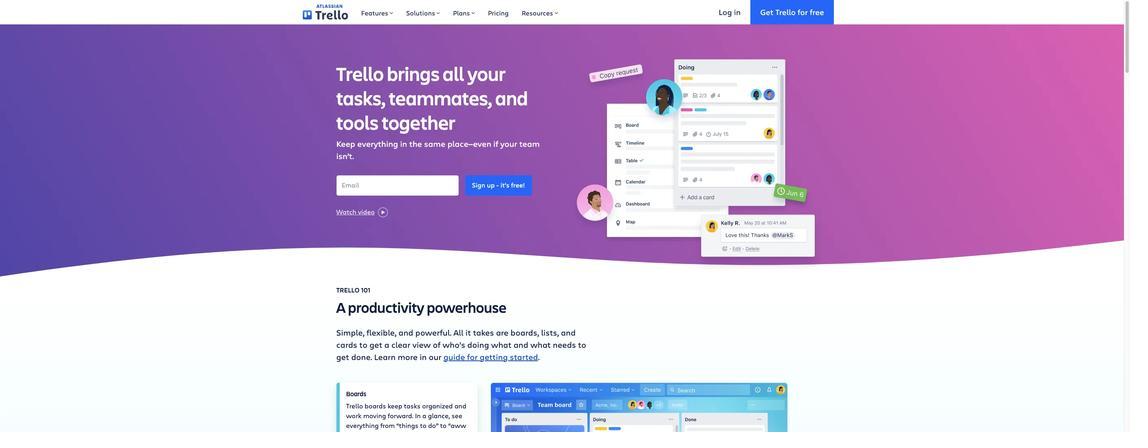 Task type: describe. For each thing, give the bounding box(es) containing it.
everything inside 'boards trello boards keep tasks organized and work moving forward. in a glance, see everything from "things to do" to "aww yeah, we did it!"'
[[346, 422, 379, 430]]

boards,
[[511, 328, 539, 339]]

of
[[433, 340, 441, 351]]

started
[[510, 352, 538, 363]]

atlassian trello image
[[303, 5, 348, 20]]

features button
[[355, 0, 400, 24]]

get
[[761, 7, 774, 17]]

flexible,
[[367, 328, 397, 339]]

boards
[[365, 402, 386, 411]]

teammates,
[[389, 85, 492, 111]]

everything inside trello brings all your tasks, teammates, and tools together keep everything in the same place—even if your team isn't.
[[358, 139, 398, 150]]

in inside simple, flexible, and powerful. all it takes are boards, lists, and cards to get a clear view of who's doing what and what needs to get done. learn more in our
[[420, 352, 427, 363]]

solutions
[[406, 9, 435, 17]]

boards
[[346, 390, 367, 398]]

keep
[[336, 139, 355, 150]]

do"
[[428, 422, 439, 430]]

sign up - it's free! button
[[465, 176, 532, 196]]

from
[[381, 422, 395, 430]]

yeah,
[[346, 432, 363, 433]]

-
[[497, 181, 499, 190]]

1 horizontal spatial get
[[370, 340, 383, 351]]

getting
[[480, 352, 508, 363]]

the
[[409, 139, 422, 150]]

who's
[[443, 340, 466, 351]]

resources
[[522, 9, 553, 17]]

a inside simple, flexible, and powerful. all it takes are boards, lists, and cards to get a clear view of who's doing what and what needs to get done. learn more in our
[[385, 340, 390, 351]]

all
[[454, 328, 464, 339]]

learn
[[374, 352, 396, 363]]

boards trello boards keep tasks organized and work moving forward. in a glance, see everything from "things to do" to "aww yeah, we did it!"
[[346, 390, 467, 433]]

organized
[[422, 402, 453, 411]]

features
[[361, 9, 388, 17]]

tasks,
[[336, 85, 386, 111]]

101
[[361, 286, 371, 295]]

to left do"
[[420, 422, 427, 430]]

pricing link
[[482, 0, 516, 24]]

all
[[443, 61, 464, 87]]

if
[[494, 139, 499, 150]]

clear
[[392, 340, 411, 351]]

1 vertical spatial for
[[467, 352, 478, 363]]

simple, flexible, and powerful. all it takes are boards, lists, and cards to get a clear view of who's doing what and what needs to get done. learn more in our
[[336, 328, 587, 363]]

brings
[[387, 61, 440, 87]]

in inside trello brings all your tasks, teammates, and tools together keep everything in the same place—even if your team isn't.
[[400, 139, 407, 150]]

moving
[[363, 412, 386, 421]]

for inside "link"
[[798, 7, 808, 17]]

watch video link
[[336, 207, 388, 218]]

same
[[424, 139, 446, 150]]

tools
[[336, 110, 379, 135]]

powerhouse
[[427, 298, 507, 317]]

we
[[364, 432, 374, 433]]

0 horizontal spatial get
[[336, 352, 349, 363]]

see
[[452, 412, 463, 421]]

to up done. on the bottom left
[[360, 340, 368, 351]]

lists,
[[541, 328, 559, 339]]

did
[[375, 432, 385, 433]]

trello inside "link"
[[776, 7, 796, 17]]

solutions button
[[400, 0, 447, 24]]



Task type: locate. For each thing, give the bounding box(es) containing it.
takes
[[473, 328, 494, 339]]

everything down tools
[[358, 139, 398, 150]]

1 horizontal spatial a
[[423, 412, 427, 421]]

guide for getting started .
[[444, 352, 540, 363]]

0 vertical spatial your
[[468, 61, 506, 87]]

get
[[370, 340, 383, 351], [336, 352, 349, 363]]

plans button
[[447, 0, 482, 24]]

resources button
[[516, 0, 565, 24]]

powerful.
[[416, 328, 452, 339]]

and
[[496, 85, 528, 111], [399, 328, 414, 339], [561, 328, 576, 339], [514, 340, 529, 351], [455, 402, 467, 411]]

1 vertical spatial your
[[501, 139, 518, 150]]

1 vertical spatial get
[[336, 352, 349, 363]]

in
[[734, 7, 741, 17], [400, 139, 407, 150], [420, 352, 427, 363]]

forward.
[[388, 412, 414, 421]]

log in
[[719, 7, 741, 17]]

2 vertical spatial in
[[420, 352, 427, 363]]

for
[[798, 7, 808, 17], [467, 352, 478, 363]]

guide
[[444, 352, 465, 363]]

1 vertical spatial a
[[423, 412, 427, 421]]

0 vertical spatial everything
[[358, 139, 398, 150]]

a
[[336, 298, 346, 317]]

a right in
[[423, 412, 427, 421]]

everything
[[358, 139, 398, 150], [346, 422, 379, 430]]

sign up - it's free!
[[472, 181, 525, 190]]

0 vertical spatial for
[[798, 7, 808, 17]]

more
[[398, 352, 418, 363]]

in inside "log in" link
[[734, 7, 741, 17]]

everything up we
[[346, 422, 379, 430]]

productivity
[[348, 298, 425, 317]]

cards
[[336, 340, 357, 351]]

are
[[496, 328, 509, 339]]

in left our on the left bottom
[[420, 352, 427, 363]]

.
[[538, 352, 540, 363]]

plans
[[453, 9, 470, 17]]

0 horizontal spatial what
[[491, 340, 512, 351]]

sign
[[472, 181, 486, 190]]

it!"
[[387, 432, 395, 433]]

a
[[385, 340, 390, 351], [423, 412, 427, 421]]

what up .
[[531, 340, 551, 351]]

what
[[491, 340, 512, 351], [531, 340, 551, 351]]

tasks
[[404, 402, 421, 411]]

log
[[719, 7, 732, 17]]

glance,
[[428, 412, 450, 421]]

it
[[466, 328, 471, 339]]

1 vertical spatial everything
[[346, 422, 379, 430]]

trello inside 'trello 101 a productivity powerhouse'
[[336, 286, 360, 295]]

2 horizontal spatial in
[[734, 7, 741, 17]]

0 horizontal spatial a
[[385, 340, 390, 351]]

trello brings all your tasks, teammates, and tools together keep everything in the same place—even if your team isn't.
[[336, 61, 540, 162]]

0 vertical spatial a
[[385, 340, 390, 351]]

video
[[358, 208, 375, 217]]

trello inside 'boards trello boards keep tasks organized and work moving forward. in a glance, see everything from "things to do" to "aww yeah, we did it!"'
[[346, 402, 363, 411]]

trello 101 a productivity powerhouse
[[336, 286, 507, 317]]

to
[[360, 340, 368, 351], [578, 340, 587, 351], [420, 422, 427, 430], [440, 422, 447, 430]]

in left the
[[400, 139, 407, 150]]

and inside 'boards trello boards keep tasks organized and work moving forward. in a glance, see everything from "things to do" to "aww yeah, we did it!"'
[[455, 402, 467, 411]]

trello
[[776, 7, 796, 17], [336, 61, 384, 87], [336, 286, 360, 295], [346, 402, 363, 411]]

in
[[415, 412, 421, 421]]

keep
[[388, 402, 403, 411]]

get trello for free
[[761, 7, 825, 17]]

"aww
[[448, 422, 467, 430]]

isn't.
[[336, 151, 354, 162]]

work
[[346, 412, 362, 421]]

get trello for free link
[[751, 0, 834, 24]]

watch video
[[336, 208, 375, 217]]

0 vertical spatial in
[[734, 7, 741, 17]]

simple,
[[336, 328, 365, 339]]

watch
[[336, 208, 357, 217]]

and inside trello brings all your tasks, teammates, and tools together keep everything in the same place—even if your team isn't.
[[496, 85, 528, 111]]

your right if
[[501, 139, 518, 150]]

pricing
[[488, 9, 509, 17]]

get down cards
[[336, 352, 349, 363]]

view
[[413, 340, 431, 351]]

get down flexible,
[[370, 340, 383, 351]]

in right the log on the top right of the page
[[734, 7, 741, 17]]

Email email field
[[336, 176, 459, 196]]

0 horizontal spatial for
[[467, 352, 478, 363]]

guide for getting started link
[[444, 352, 538, 363]]

a inside 'boards trello boards keep tasks organized and work moving forward. in a glance, see everything from "things to do" to "aww yeah, we did it!"'
[[423, 412, 427, 421]]

1 vertical spatial in
[[400, 139, 407, 150]]

your
[[468, 61, 506, 87], [501, 139, 518, 150]]

our
[[429, 352, 442, 363]]

to right needs
[[578, 340, 587, 351]]

0 horizontal spatial in
[[400, 139, 407, 150]]

1 horizontal spatial for
[[798, 7, 808, 17]]

1 horizontal spatial in
[[420, 352, 427, 363]]

done.
[[351, 352, 372, 363]]

2 what from the left
[[531, 340, 551, 351]]

for left free
[[798, 7, 808, 17]]

for down doing
[[467, 352, 478, 363]]

a up learn
[[385, 340, 390, 351]]

to right do"
[[440, 422, 447, 430]]

up
[[487, 181, 495, 190]]

needs
[[553, 340, 576, 351]]

1 what from the left
[[491, 340, 512, 351]]

"things
[[397, 422, 419, 430]]

0 vertical spatial get
[[370, 340, 383, 351]]

an illustration showing different features of a trello board image
[[569, 52, 827, 280]]

it's
[[501, 181, 510, 190]]

1 horizontal spatial what
[[531, 340, 551, 351]]

trello inside trello brings all your tasks, teammates, and tools together keep everything in the same place—even if your team isn't.
[[336, 61, 384, 87]]

place—even
[[448, 139, 492, 150]]

free!
[[511, 181, 525, 190]]

team
[[520, 139, 540, 150]]

doing
[[468, 340, 489, 351]]

together
[[382, 110, 456, 135]]

free
[[810, 7, 825, 17]]

what down are
[[491, 340, 512, 351]]

your right all
[[468, 61, 506, 87]]

log in link
[[709, 0, 751, 24]]



Task type: vqa. For each thing, say whether or not it's contained in the screenshot.
and within the Trello brings all your tasks, teammates, and tools together Keep everything in the same place—even if your team isn't.
yes



